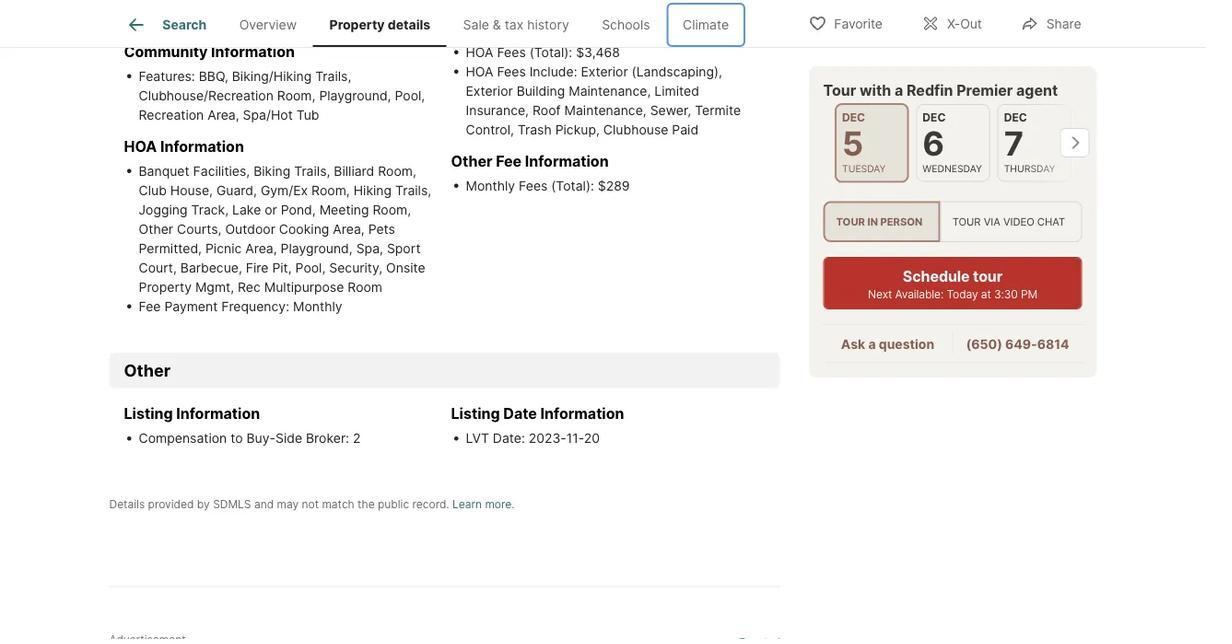 Task type: locate. For each thing, give the bounding box(es) containing it.
hoa for fees
[[466, 63, 494, 79]]

2 vertical spatial other
[[124, 360, 171, 381]]

0 vertical spatial area,
[[208, 107, 239, 122]]

1 horizontal spatial property
[[330, 17, 385, 32]]

(total): up include:
[[530, 44, 573, 60]]

0 horizontal spatial a
[[869, 337, 876, 352]]

hoa for phone:
[[466, 5, 494, 21]]

monthly down control,
[[466, 178, 515, 193]]

0 horizontal spatial $289
[[533, 25, 565, 40]]

0 vertical spatial fees
[[497, 44, 526, 60]]

hoa phone: 858-657-2169 hoa fees: $289 hoa fees (total): $3,468
[[466, 5, 631, 60]]

banquet
[[139, 163, 190, 179]]

dec 7 thursday
[[1004, 111, 1055, 174]]

trails,
[[315, 68, 352, 84], [294, 163, 330, 179], [395, 182, 432, 198]]

1 vertical spatial in
[[868, 216, 878, 228]]

information
[[211, 42, 295, 60], [160, 137, 244, 155], [525, 152, 609, 170], [176, 405, 260, 423], [541, 405, 625, 423]]

next image
[[1061, 128, 1090, 158]]

tour via video chat
[[953, 216, 1066, 228]]

property details
[[330, 17, 431, 32]]

details provided by sdmls and may not match the public record. learn more.
[[109, 498, 515, 511]]

0 vertical spatial $289
[[533, 25, 565, 40]]

$289 down the 858- at the left of the page
[[533, 25, 565, 40]]

property down court,
[[139, 279, 192, 295]]

information for hoa information banquet facilities, biking trails, billiard room, club house, guard, gym/ex room, hiking trails, jogging track, lake or pond, meeting room, other courts, outdoor cooking area, pets permitted, picnic area, playground, spa, sport court, barbecue, fire pit, pool, security, onsite property mgmt, rec multipurpose room fee payment frequency: monthly
[[160, 137, 244, 155]]

1 horizontal spatial in
[[868, 216, 878, 228]]

in right units
[[202, 12, 212, 27]]

trails, up tub
[[315, 68, 352, 84]]

0 vertical spatial (total):
[[530, 44, 573, 60]]

match
[[322, 498, 355, 511]]

via
[[984, 216, 1001, 228]]

1 vertical spatial playground,
[[281, 240, 353, 256]]

playground, up tub
[[319, 87, 391, 103]]

1 horizontal spatial listing
[[451, 405, 500, 423]]

listing inside listing information compensation to buy-side broker: 2
[[124, 405, 173, 423]]

hoa left tax on the top of the page
[[466, 5, 494, 21]]

dec inside dec 5 tuesday
[[842, 111, 865, 124]]

trails, inside bbq, biking/hiking trails, clubhouse/recreation room, playground, pool, recreation area, spa/hot tub
[[315, 68, 352, 84]]

room, up pets
[[373, 202, 411, 217]]

1 vertical spatial property
[[139, 279, 192, 295]]

guard,
[[217, 182, 257, 198]]

outdoor
[[225, 221, 276, 237]]

3 dec from the left
[[1004, 111, 1027, 124]]

monthly down "multipurpose"
[[293, 299, 343, 314]]

a right "with"
[[895, 81, 904, 99]]

hiking
[[354, 182, 392, 198]]

thursday
[[1004, 163, 1055, 174]]

room, up tub
[[277, 87, 316, 103]]

clubhouse/recreation
[[139, 87, 274, 103]]

a right ask
[[869, 337, 876, 352]]

1 vertical spatial fee
[[139, 299, 161, 314]]

in left person
[[868, 216, 878, 228]]

trails, up 'gym/ex'
[[294, 163, 330, 179]]

0 horizontal spatial area,
[[208, 107, 239, 122]]

0 horizontal spatial fee
[[139, 299, 161, 314]]

monthly inside the hoa information banquet facilities, biking trails, billiard room, club house, guard, gym/ex room, hiking trails, jogging track, lake or pond, meeting room, other courts, outdoor cooking area, pets permitted, picnic area, playground, spa, sport court, barbecue, fire pit, pool, security, onsite property mgmt, rec multipurpose room fee payment frequency: monthly
[[293, 299, 343, 314]]

property inside property details tab
[[330, 17, 385, 32]]

information inside the hoa information banquet facilities, biking trails, billiard room, club house, guard, gym/ex room, hiking trails, jogging track, lake or pond, meeting room, other courts, outdoor cooking area, pets permitted, picnic area, playground, spa, sport court, barbecue, fire pit, pool, security, onsite property mgmt, rec multipurpose room fee payment frequency: monthly
[[160, 137, 244, 155]]

list box
[[824, 201, 1083, 243]]

2 listing from the left
[[451, 405, 500, 423]]

dec down redfin
[[923, 111, 946, 124]]

1 horizontal spatial area,
[[245, 240, 277, 256]]

exterior down $3,468
[[581, 63, 628, 79]]

pool, down details
[[395, 87, 425, 103]]

hoa fees include:
[[466, 63, 581, 79]]

0 vertical spatial trails,
[[315, 68, 352, 84]]

6814
[[1038, 337, 1070, 352]]

other up compensation
[[124, 360, 171, 381]]

$289 down clubhouse
[[598, 178, 630, 193]]

0 horizontal spatial monthly
[[293, 299, 343, 314]]

maintenance, down $3,468
[[569, 83, 651, 98]]

1 horizontal spatial a
[[895, 81, 904, 99]]

other inside other fee information monthly fees (total): $289
[[451, 152, 493, 170]]

list box containing tour in person
[[824, 201, 1083, 243]]

information down pickup,
[[525, 152, 609, 170]]

exterior up insurance,
[[466, 83, 513, 98]]

area, down meeting
[[333, 221, 365, 237]]

1 vertical spatial pool,
[[296, 260, 326, 275]]

property details tab
[[313, 3, 447, 47]]

include:
[[530, 63, 578, 79]]

0 vertical spatial playground,
[[319, 87, 391, 103]]

1 horizontal spatial monthly
[[466, 178, 515, 193]]

tour with a redfin premier agent
[[824, 81, 1059, 99]]

0 vertical spatial exterior
[[581, 63, 628, 79]]

playground, inside bbq, biking/hiking trails, clubhouse/recreation room, playground, pool, recreation area, spa/hot tub
[[319, 87, 391, 103]]

maintenance, up pickup,
[[565, 102, 647, 118]]

fees up building
[[497, 63, 526, 79]]

clubhouse
[[604, 122, 669, 137]]

1 vertical spatial trails,
[[294, 163, 330, 179]]

2 dec from the left
[[923, 111, 946, 124]]

property
[[330, 17, 385, 32], [139, 279, 192, 295]]

1 vertical spatial exterior
[[466, 83, 513, 98]]

fee down court,
[[139, 299, 161, 314]]

other fee information monthly fees (total): $289
[[451, 152, 630, 193]]

1 horizontal spatial pool,
[[395, 87, 425, 103]]

information up to
[[176, 405, 260, 423]]

fee
[[496, 152, 522, 170], [139, 299, 161, 314]]

fees inside other fee information monthly fees (total): $289
[[519, 178, 548, 193]]

information up 11-
[[541, 405, 625, 423]]

1 vertical spatial a
[[869, 337, 876, 352]]

tour
[[974, 268, 1003, 286]]

0 vertical spatial property
[[330, 17, 385, 32]]

0 horizontal spatial listing
[[124, 405, 173, 423]]

1 vertical spatial area,
[[333, 221, 365, 237]]

out
[[961, 16, 983, 32]]

tour
[[824, 81, 857, 99], [837, 216, 866, 228], [953, 216, 981, 228]]

other down the "jogging"
[[139, 221, 173, 237]]

pool, inside the hoa information banquet facilities, biking trails, billiard room, club house, guard, gym/ex room, hiking trails, jogging track, lake or pond, meeting room, other courts, outdoor cooking area, pets permitted, picnic area, playground, spa, sport court, barbecue, fire pit, pool, security, onsite property mgmt, rec multipurpose room fee payment frequency: monthly
[[296, 260, 326, 275]]

at
[[982, 288, 992, 301]]

x-
[[948, 16, 961, 32]]

(total): down pickup,
[[552, 178, 594, 193]]

0 vertical spatial fee
[[496, 152, 522, 170]]

trash
[[518, 122, 552, 137]]

11-
[[567, 431, 584, 446]]

today
[[947, 288, 979, 301]]

community information
[[124, 42, 295, 60]]

fee inside the hoa information banquet facilities, biking trails, billiard room, club house, guard, gym/ex room, hiking trails, jogging track, lake or pond, meeting room, other courts, outdoor cooking area, pets permitted, picnic area, playground, spa, sport court, barbecue, fire pit, pool, security, onsite property mgmt, rec multipurpose room fee payment frequency: monthly
[[139, 299, 161, 314]]

0 vertical spatial monthly
[[466, 178, 515, 193]]

schools
[[602, 17, 650, 32]]

tab list
[[109, 0, 760, 47]]

room, up meeting
[[312, 182, 350, 198]]

biking/hiking
[[232, 68, 312, 84]]

hoa
[[466, 5, 494, 21], [466, 25, 494, 40], [466, 44, 494, 60], [466, 63, 494, 79], [124, 137, 157, 155]]

units
[[167, 12, 198, 27]]

listing for listing date information
[[451, 405, 500, 423]]

dec for 5
[[842, 111, 865, 124]]

hoa up banquet
[[124, 137, 157, 155]]

trails, right hiking
[[395, 182, 432, 198]]

1 vertical spatial monthly
[[293, 299, 343, 314]]

with
[[860, 81, 892, 99]]

(650) 649-6814 link
[[967, 337, 1070, 352]]

compensation
[[139, 431, 227, 446]]

details
[[109, 498, 145, 511]]

information inside the listing date information lvt date: 2023-11-20
[[541, 405, 625, 423]]

other
[[451, 152, 493, 170], [139, 221, 173, 237], [124, 360, 171, 381]]

1 horizontal spatial $289
[[598, 178, 630, 193]]

in inside list box
[[868, 216, 878, 228]]

gym/ex
[[261, 182, 308, 198]]

fire
[[246, 260, 269, 275]]

climate
[[683, 17, 729, 32]]

# of units in building: 4
[[139, 12, 280, 27]]

0 horizontal spatial property
[[139, 279, 192, 295]]

(total): inside hoa phone: 858-657-2169 hoa fees: $289 hoa fees (total): $3,468
[[530, 44, 573, 60]]

0 vertical spatial other
[[451, 152, 493, 170]]

1 dec from the left
[[842, 111, 865, 124]]

2 horizontal spatial area,
[[333, 221, 365, 237]]

billiard
[[334, 163, 375, 179]]

premier
[[957, 81, 1014, 99]]

information up facilities,
[[160, 137, 244, 155]]

property left details
[[330, 17, 385, 32]]

0 vertical spatial maintenance,
[[569, 83, 651, 98]]

fee inside other fee information monthly fees (total): $289
[[496, 152, 522, 170]]

the
[[358, 498, 375, 511]]

listing inside the listing date information lvt date: 2023-11-20
[[451, 405, 500, 423]]

chat
[[1038, 216, 1066, 228]]

fees
[[497, 44, 526, 60], [497, 63, 526, 79], [519, 178, 548, 193]]

buy-
[[247, 431, 276, 446]]

dec for 6
[[923, 111, 946, 124]]

and
[[254, 498, 274, 511]]

2 horizontal spatial dec
[[1004, 111, 1027, 124]]

lake
[[232, 202, 261, 217]]

fees down fees:
[[497, 44, 526, 60]]

None button
[[835, 103, 909, 183], [916, 104, 990, 182], [998, 104, 1072, 182], [835, 103, 909, 183], [916, 104, 990, 182], [998, 104, 1072, 182]]

to
[[231, 431, 243, 446]]

termite
[[695, 102, 741, 118]]

1 horizontal spatial dec
[[923, 111, 946, 124]]

information inside listing information compensation to buy-side broker: 2
[[176, 405, 260, 423]]

1 vertical spatial (total):
[[552, 178, 594, 193]]

(650)
[[967, 337, 1003, 352]]

0 vertical spatial pool,
[[395, 87, 425, 103]]

schedule tour next available: today at 3:30 pm
[[868, 268, 1038, 301]]

listing information compensation to buy-side broker: 2
[[124, 405, 361, 446]]

1 horizontal spatial fee
[[496, 152, 522, 170]]

1 vertical spatial $289
[[598, 178, 630, 193]]

area, up fire
[[245, 240, 277, 256]]

listing up lvt
[[451, 405, 500, 423]]

649-
[[1006, 337, 1038, 352]]

dec inside dec 7 thursday
[[1004, 111, 1027, 124]]

tour left "with"
[[824, 81, 857, 99]]

person
[[881, 216, 923, 228]]

monthly inside other fee information monthly fees (total): $289
[[466, 178, 515, 193]]

maintenance,
[[569, 83, 651, 98], [565, 102, 647, 118]]

monthly
[[466, 178, 515, 193], [293, 299, 343, 314]]

hoa inside the hoa information banquet facilities, biking trails, billiard room, club house, guard, gym/ex room, hiking trails, jogging track, lake or pond, meeting room, other courts, outdoor cooking area, pets permitted, picnic area, playground, spa, sport court, barbecue, fire pit, pool, security, onsite property mgmt, rec multipurpose room fee payment frequency: monthly
[[124, 137, 157, 155]]

0 vertical spatial a
[[895, 81, 904, 99]]

hoa up insurance,
[[466, 63, 494, 79]]

information down overview
[[211, 42, 295, 60]]

pool, up "multipurpose"
[[296, 260, 326, 275]]

0 horizontal spatial pool,
[[296, 260, 326, 275]]

other down control,
[[451, 152, 493, 170]]

tour left person
[[837, 216, 866, 228]]

2 vertical spatial area,
[[245, 240, 277, 256]]

or
[[265, 202, 277, 217]]

area, down clubhouse/recreation
[[208, 107, 239, 122]]

dec inside dec 6 wednesday
[[923, 111, 946, 124]]

playground, down cooking
[[281, 240, 353, 256]]

tour left the via
[[953, 216, 981, 228]]

next
[[868, 288, 893, 301]]

dec down agent
[[1004, 111, 1027, 124]]

0 horizontal spatial in
[[202, 12, 212, 27]]

2 vertical spatial fees
[[519, 178, 548, 193]]

tour for tour in person
[[837, 216, 866, 228]]

dec down "with"
[[842, 111, 865, 124]]

fee down control,
[[496, 152, 522, 170]]

fees down trash
[[519, 178, 548, 193]]

sdmls
[[213, 498, 251, 511]]

listing up compensation
[[124, 405, 173, 423]]

bbq,
[[199, 68, 228, 84]]

side
[[276, 431, 302, 446]]

sale & tax history tab
[[447, 3, 586, 47]]

0 horizontal spatial dec
[[842, 111, 865, 124]]

history
[[528, 17, 569, 32]]

1 listing from the left
[[124, 405, 173, 423]]

tax
[[505, 17, 524, 32]]

1 vertical spatial other
[[139, 221, 173, 237]]



Task type: describe. For each thing, give the bounding box(es) containing it.
tour for tour with a redfin premier agent
[[824, 81, 857, 99]]

ask
[[842, 337, 866, 352]]

rec
[[238, 279, 261, 295]]

0 horizontal spatial exterior
[[466, 83, 513, 98]]

house,
[[170, 182, 213, 198]]

date
[[504, 405, 537, 423]]

hoa left fees:
[[466, 25, 494, 40]]

features:
[[139, 68, 199, 84]]

6
[[923, 124, 945, 164]]

search
[[162, 17, 207, 32]]

courts,
[[177, 221, 222, 237]]

overview
[[239, 17, 297, 32]]

20
[[584, 431, 600, 446]]

sport
[[387, 240, 421, 256]]

video
[[1004, 216, 1035, 228]]

room
[[348, 279, 383, 295]]

2023-
[[529, 431, 567, 446]]

overview tab
[[223, 3, 313, 47]]

ask a question
[[842, 337, 935, 352]]

1 vertical spatial fees
[[497, 63, 526, 79]]

x-out button
[[906, 4, 998, 42]]

share
[[1047, 16, 1082, 32]]

onsite
[[386, 260, 426, 275]]

picnic
[[206, 240, 242, 256]]

property inside the hoa information banquet facilities, biking trails, billiard room, club house, guard, gym/ex room, hiking trails, jogging track, lake or pond, meeting room, other courts, outdoor cooking area, pets permitted, picnic area, playground, spa, sport court, barbecue, fire pit, pool, security, onsite property mgmt, rec multipurpose room fee payment frequency: monthly
[[139, 279, 192, 295]]

jogging
[[139, 202, 188, 217]]

pool, inside bbq, biking/hiking trails, clubhouse/recreation room, playground, pool, recreation area, spa/hot tub
[[395, 87, 425, 103]]

listing date information lvt date: 2023-11-20
[[451, 405, 625, 446]]

pets
[[368, 221, 395, 237]]

$289 inside hoa phone: 858-657-2169 hoa fees: $289 hoa fees (total): $3,468
[[533, 25, 565, 40]]

date:
[[493, 431, 525, 446]]

7
[[1004, 124, 1024, 164]]

0 vertical spatial in
[[202, 12, 212, 27]]

pickup,
[[556, 122, 600, 137]]

favorite
[[835, 16, 883, 32]]

sale
[[463, 17, 489, 32]]

room, up hiking
[[378, 163, 417, 179]]

pm
[[1021, 288, 1038, 301]]

available:
[[896, 288, 944, 301]]

mgmt,
[[195, 279, 234, 295]]

dec 5 tuesday
[[842, 111, 886, 174]]

2169
[[602, 5, 631, 21]]

redfin
[[907, 81, 954, 99]]

(total): inside other fee information monthly fees (total): $289
[[552, 178, 594, 193]]

3:30
[[995, 288, 1018, 301]]

wednesday
[[923, 163, 982, 174]]

&
[[493, 17, 501, 32]]

$3,468
[[576, 44, 620, 60]]

listing for listing information
[[124, 405, 173, 423]]

cooking
[[279, 221, 329, 237]]

security,
[[329, 260, 383, 275]]

1 vertical spatial maintenance,
[[565, 102, 647, 118]]

learn
[[453, 498, 482, 511]]

657-
[[573, 5, 602, 21]]

court,
[[139, 260, 177, 275]]

hoa for information
[[124, 137, 157, 155]]

hoa down sale
[[466, 44, 494, 60]]

area, inside bbq, biking/hiking trails, clubhouse/recreation room, playground, pool, recreation area, spa/hot tub
[[208, 107, 239, 122]]

climate tab
[[667, 3, 746, 47]]

$289 inside other fee information monthly fees (total): $289
[[598, 178, 630, 193]]

pit,
[[272, 260, 292, 275]]

details
[[388, 17, 431, 32]]

tour for tour via video chat
[[953, 216, 981, 228]]

fees:
[[497, 25, 530, 40]]

other inside the hoa information banquet facilities, biking trails, billiard room, club house, guard, gym/ex room, hiking trails, jogging track, lake or pond, meeting room, other courts, outdoor cooking area, pets permitted, picnic area, playground, spa, sport court, barbecue, fire pit, pool, security, onsite property mgmt, rec multipurpose room fee payment frequency: monthly
[[139, 221, 173, 237]]

tour in person
[[837, 216, 923, 228]]

information inside other fee information monthly fees (total): $289
[[525, 152, 609, 170]]

facilities,
[[193, 163, 250, 179]]

search link
[[126, 14, 207, 36]]

insurance,
[[466, 102, 529, 118]]

tab list containing search
[[109, 0, 760, 47]]

room, inside bbq, biking/hiking trails, clubhouse/recreation room, playground, pool, recreation area, spa/hot tub
[[277, 87, 316, 103]]

community
[[124, 42, 208, 60]]

multipurpose
[[264, 279, 344, 295]]

pond,
[[281, 202, 316, 217]]

information for community information
[[211, 42, 295, 60]]

not
[[302, 498, 319, 511]]

bbq, biking/hiking trails, clubhouse/recreation room, playground, pool, recreation area, spa/hot tub
[[139, 68, 425, 122]]

question
[[879, 337, 935, 352]]

playground, inside the hoa information banquet facilities, biking trails, billiard room, club house, guard, gym/ex room, hiking trails, jogging track, lake or pond, meeting room, other courts, outdoor cooking area, pets permitted, picnic area, playground, spa, sport court, barbecue, fire pit, pool, security, onsite property mgmt, rec multipurpose room fee payment frequency: monthly
[[281, 240, 353, 256]]

frequency:
[[221, 299, 289, 314]]

(landscaping),
[[632, 63, 723, 79]]

exterior (landscaping), exterior building maintenance, limited insurance, roof maintenance, sewer, termite control, trash pickup, clubhouse paid
[[466, 63, 741, 137]]

limited
[[655, 83, 700, 98]]

hoa information banquet facilities, biking trails, billiard room, club house, guard, gym/ex room, hiking trails, jogging track, lake or pond, meeting room, other courts, outdoor cooking area, pets permitted, picnic area, playground, spa, sport court, barbecue, fire pit, pool, security, onsite property mgmt, rec multipurpose room fee payment frequency: monthly
[[124, 137, 432, 314]]

dec 6 wednesday
[[923, 111, 982, 174]]

ask a question link
[[842, 337, 935, 352]]

agent
[[1017, 81, 1059, 99]]

tub
[[297, 107, 319, 122]]

public
[[378, 498, 409, 511]]

information for listing information compensation to buy-side broker: 2
[[176, 405, 260, 423]]

fees inside hoa phone: 858-657-2169 hoa fees: $289 hoa fees (total): $3,468
[[497, 44, 526, 60]]

other for other fee information monthly fees (total): $289
[[451, 152, 493, 170]]

provided
[[148, 498, 194, 511]]

dec for 7
[[1004, 111, 1027, 124]]

5
[[842, 124, 864, 164]]

schools tab
[[586, 3, 667, 47]]

biking
[[254, 163, 291, 179]]

1 horizontal spatial exterior
[[581, 63, 628, 79]]

schedule
[[903, 268, 970, 286]]

2 vertical spatial trails,
[[395, 182, 432, 198]]

other for other
[[124, 360, 171, 381]]



Task type: vqa. For each thing, say whether or not it's contained in the screenshot.
0
no



